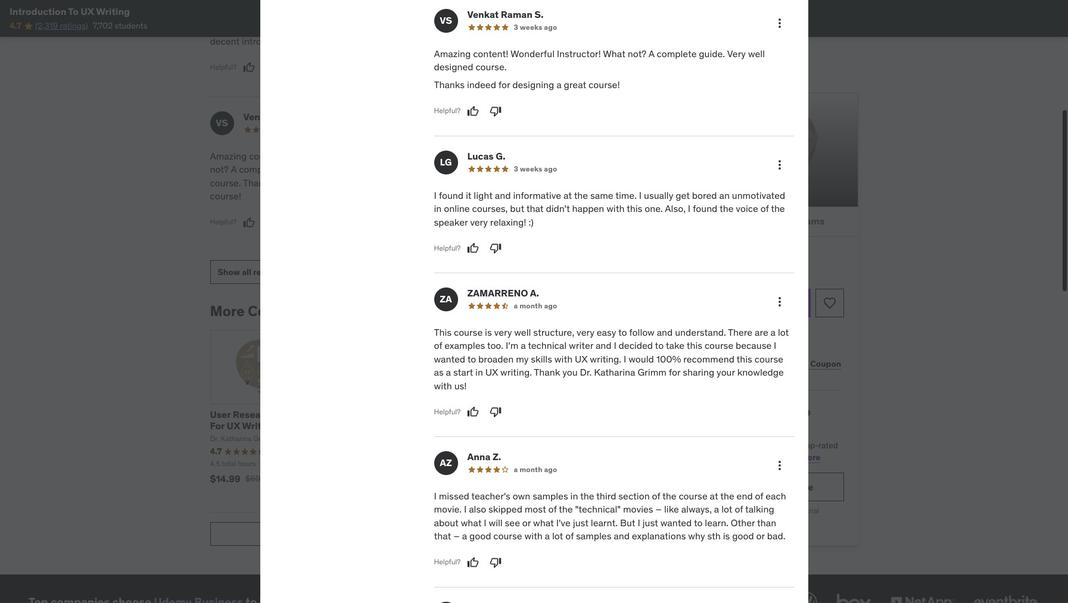Task type: describe. For each thing, give the bounding box(es) containing it.
1 what from the left
[[461, 517, 482, 529]]

really
[[428, 8, 451, 20]]

0 vertical spatial vs
[[440, 14, 452, 26]]

lot down the "i've"
[[552, 531, 563, 542]]

2 total hours
[[495, 460, 535, 468]]

0 vertical spatial well
[[749, 47, 765, 59]]

ux writing in practice: documentation & processes link
[[495, 409, 622, 432]]

of inside the "get this course, plus 11,000+ of our top-rated courses, with personal plan."
[[780, 440, 787, 451]]

0 horizontal spatial writing.
[[501, 367, 532, 379]]

apply
[[786, 359, 809, 369]]

1 vertical spatial raman
[[277, 111, 309, 123]]

1 vertical spatial or
[[757, 531, 765, 542]]

writing inside ux writing in practice: documentation & processes dr. katharina grimm 4.5
[[510, 409, 544, 421]]

introduction for introduction to technical writing
[[352, 409, 409, 421]]

anytime
[[756, 522, 782, 530]]

understand.
[[675, 327, 726, 339]]

to inside subscribe to udemy's top courses
[[728, 405, 740, 420]]

1 vertical spatial get
[[676, 189, 690, 201]]

1 vertical spatial thanks indeed for designing a great course!
[[210, 177, 396, 202]]

1 horizontal spatial :)
[[529, 216, 534, 228]]

0 vertical spatial happen
[[557, 177, 589, 189]]

month inside starting at $20.00 per month after trial cancel anytime
[[768, 507, 789, 516]]

for
[[210, 420, 225, 432]]

$14.99 for for
[[210, 473, 241, 485]]

take
[[666, 340, 685, 352]]

additional actions for review by anna z. image
[[773, 459, 787, 473]]

lg inside the lucas g. lg
[[434, 117, 446, 129]]

2 just from the left
[[643, 517, 659, 529]]

g. for lucas g.
[[496, 150, 506, 162]]

1 vertical spatial wonderful
[[287, 150, 331, 162]]

$14.99 $44.99
[[495, 473, 557, 485]]

0 horizontal spatial 4.7
[[10, 20, 21, 31]]

instructor's
[[446, 0, 494, 7]]

dr. inside this course is very well structure, very easy to follow and understand. there are a lot of examples too. i'm a technical writer and i decided to take this course because i wanted to broaden my skills with ux writing. i would 100% recommend this course as a start in ux writing. thank you dr. katharina grimm for sharing your knowledge with us!
[[580, 367, 592, 379]]

dr. right by
[[326, 302, 346, 321]]

weeks for g.
[[520, 164, 543, 173]]

mark review by anna z. as unhelpful image
[[490, 557, 502, 569]]

0 vertical spatial relaxing!
[[428, 204, 464, 216]]

0 vertical spatial instructor!
[[557, 47, 601, 59]]

with inside the i missed teacher's own samples in the third section of the course at the end of each movie. i also skipped most of the "technical" movies – like always, a lot of talking about what i will see or what i've just learnt. but i just wanted to learn. other than that – a good course with a lot of samples and explanations why sth is good or bad.
[[525, 531, 543, 542]]

courses
[[248, 302, 304, 321]]

0 horizontal spatial guide.
[[281, 164, 307, 175]]

volkswagen image
[[794, 590, 820, 604]]

to right easy
[[619, 327, 627, 339]]

course up always,
[[679, 491, 708, 502]]

sharing
[[683, 367, 715, 379]]

0 horizontal spatial voice
[[520, 190, 542, 202]]

0 vertical spatial designed
[[434, 61, 474, 73]]

1 vertical spatial speaker
[[434, 216, 468, 228]]

1 horizontal spatial 4.7
[[210, 447, 222, 457]]

0 vertical spatial complete
[[657, 47, 697, 59]]

anna
[[468, 451, 491, 463]]

courses, inside the "get this course, plus 11,000+ of our top-rated courses, with personal plan."
[[670, 452, 702, 463]]

1 horizontal spatial samples
[[576, 531, 612, 542]]

0 vertical spatial amazing
[[434, 47, 471, 59]]

katharina inside ux writing in practice: documentation & processes dr. katharina grimm 4.5
[[505, 435, 536, 444]]

over
[[235, 0, 253, 7]]

1 vertical spatial relaxing!
[[490, 216, 527, 228]]

dr. inside ux writing in practice: documentation & processes dr. katharina grimm 4.5
[[495, 435, 504, 444]]

section
[[619, 491, 650, 502]]

1 horizontal spatial but
[[510, 203, 525, 215]]

1 vertical spatial unmotivated
[[732, 189, 786, 201]]

testing
[[297, 409, 331, 421]]

1 vertical spatial online
[[444, 203, 470, 215]]

0 vertical spatial guide.
[[699, 47, 726, 59]]

1 vertical spatial didn't
[[546, 203, 570, 215]]

0 horizontal spatial designed
[[350, 164, 389, 175]]

23 lectures
[[541, 460, 577, 468]]

knowledge
[[738, 367, 784, 379]]

try personal plan for free
[[701, 481, 814, 493]]

course,
[[702, 440, 729, 451]]

0 horizontal spatial but
[[494, 177, 509, 189]]

and down "mark review by venkat raman s. as unhelpful" image on the top
[[489, 150, 505, 162]]

1 vertical spatial happen
[[573, 203, 605, 215]]

1 horizontal spatial venkat raman s.
[[468, 8, 544, 20]]

with inside the "get this course, plus 11,000+ of our top-rated courses, with personal plan."
[[704, 452, 719, 463]]

g. for lucas g. lg
[[490, 111, 500, 123]]

for inside this course is very well structure, very easy to follow and understand. there are a lot of examples too. i'm a technical writer and i decided to take this course because i wanted to broaden my skills with ux writing. i would 100% recommend this course as a start in ux writing. thank you dr. katharina grimm for sharing your knowledge with us!
[[669, 367, 681, 379]]

teams
[[796, 215, 825, 227]]

(2,319
[[35, 20, 58, 31]]

than
[[758, 517, 777, 529]]

practice:
[[557, 409, 597, 421]]

0 vertical spatial light
[[468, 150, 487, 162]]

0 vertical spatial writing.
[[590, 353, 622, 365]]

additional actions for review by venkat raman s. image
[[773, 16, 787, 30]]

movie.
[[434, 504, 462, 516]]

ago for venkat raman s.
[[544, 22, 558, 31]]

all
[[242, 267, 251, 278]]

weeks for raman
[[520, 22, 543, 31]]

0 vertical spatial courses,
[[456, 177, 492, 189]]

get
[[670, 440, 684, 451]]

anna z.
[[468, 451, 501, 463]]

above
[[521, 22, 547, 34]]

to for ux
[[68, 5, 79, 17]]

1 vertical spatial time.
[[616, 189, 637, 201]]

personal inside the "get this course, plus 11,000+ of our top-rated courses, with personal plan."
[[721, 452, 754, 463]]

1 vertical spatial same
[[591, 189, 614, 201]]

gift this course
[[711, 359, 771, 369]]

learn.
[[705, 517, 729, 529]]

0 vertical spatial one.
[[428, 190, 446, 202]]

1 horizontal spatial good
[[470, 531, 491, 542]]

course down lifetime
[[744, 359, 771, 369]]

2 what from the left
[[533, 517, 554, 529]]

1 vertical spatial designing
[[322, 177, 363, 189]]

this inside button
[[751, 185, 769, 197]]

ux down writer
[[575, 353, 588, 365]]

1 horizontal spatial what
[[603, 47, 626, 59]]

0 horizontal spatial well
[[331, 164, 347, 175]]

is right delivery
[[532, 0, 539, 7]]

us!
[[455, 380, 467, 392]]

knowledgeable
[[453, 8, 518, 20]]

price!
[[753, 268, 774, 279]]

plan.
[[756, 452, 774, 463]]

cancel
[[733, 522, 755, 530]]

work
[[233, 22, 254, 34]]

examples
[[445, 340, 485, 352]]

good inside went over a lot of good examples, had decent resources, and i like that she had exercises for us to work on during the course. a pretty decent intro course.
[[286, 0, 308, 7]]

0 vertical spatial unmotivated
[[545, 164, 598, 175]]

examples,
[[311, 0, 353, 7]]

1 horizontal spatial –
[[656, 504, 662, 516]]

lot inside this course is very well structure, very easy to follow and understand. there are a lot of examples too. i'm a technical writer and i decided to take this course because i wanted to broaden my skills with ux writing. i would 100% recommend this course as a start in ux writing. thank you dr. katharina grimm for sharing your knowledge with us!
[[778, 327, 789, 339]]

missed
[[439, 491, 470, 502]]

0 vertical spatial also,
[[449, 190, 469, 202]]

pretty
[[357, 22, 382, 34]]

az
[[440, 457, 452, 469]]

easy
[[597, 327, 617, 339]]

0 vertical spatial speaker
[[571, 190, 605, 202]]

3 for g.
[[514, 164, 519, 173]]

0 vertical spatial an
[[532, 164, 543, 175]]

27
[[262, 460, 270, 468]]

1 vertical spatial 4.5
[[210, 460, 220, 468]]

as
[[434, 367, 444, 379]]

teacher's
[[472, 491, 511, 502]]

wanted inside this course is very well structure, very easy to follow and understand. there are a lot of examples too. i'm a technical writer and i decided to take this course because i wanted to broaden my skills with ux writing. i would 100% recommend this course as a start in ux writing. thank you dr. katharina grimm for sharing your knowledge with us!
[[434, 353, 466, 365]]

total for for
[[222, 460, 236, 468]]

apply coupon
[[786, 359, 842, 369]]

hours for user research and testing for ux writing
[[238, 460, 256, 468]]

3 weeks ago for g.
[[514, 164, 558, 173]]

processes
[[576, 420, 622, 432]]

month for samples
[[520, 465, 543, 474]]

1 vertical spatial s.
[[311, 111, 320, 123]]

0 horizontal spatial bored
[[505, 164, 530, 175]]

course down "access"
[[755, 353, 784, 365]]

0 vertical spatial content!
[[473, 47, 509, 59]]

try
[[701, 481, 714, 493]]

day
[[718, 327, 731, 336]]

mark review by zsolt h. as unhelpful image
[[484, 48, 496, 60]]

0 vertical spatial raman
[[501, 8, 533, 20]]

introduction for introduction to ux writing
[[10, 5, 66, 17]]

i'm
[[506, 340, 519, 352]]

this
[[434, 327, 452, 339]]

0 horizontal spatial complete
[[239, 164, 279, 175]]

would
[[629, 353, 654, 365]]

left
[[714, 268, 726, 279]]

1 vertical spatial very
[[310, 164, 328, 175]]

1 vertical spatial what
[[379, 150, 402, 162]]

0 horizontal spatial venkat
[[243, 111, 275, 123]]

course up examples
[[454, 327, 483, 339]]

mark review by zamarreno a. as helpful image
[[467, 406, 479, 418]]

more
[[210, 302, 245, 321]]

0 vertical spatial amazing content! wonderful instructor! what not? a complete guide. very well designed course.
[[434, 47, 765, 73]]

always,
[[682, 504, 712, 516]]

a inside went over a lot of good examples, had decent resources, and i like that she had exercises for us to work on during the course. a pretty decent intro course.
[[255, 0, 260, 7]]

trial
[[807, 507, 820, 516]]

movies
[[623, 504, 654, 516]]

0 horizontal spatial amazing
[[210, 150, 247, 162]]

writing inside user research and testing for ux writing dr. katharina grimm
[[242, 420, 276, 432]]

1 vertical spatial a
[[649, 47, 655, 59]]

ago for zamarreno a.
[[544, 302, 558, 311]]

my inside the instructor's delivery is engaging! she is really knowledgeable about the topic. in general, the course is above my expectations.
[[549, 22, 562, 34]]

0 vertical spatial samples
[[533, 491, 568, 502]]

0 horizontal spatial get
[[488, 164, 503, 175]]

lectures for processes
[[551, 460, 577, 468]]

1 vertical spatial also,
[[665, 203, 686, 215]]

writing up 7,702 students
[[96, 5, 130, 17]]

mark review by lucas g. as helpful image
[[467, 243, 479, 255]]

at inside starting at $20.00 per month after trial cancel anytime
[[723, 507, 729, 516]]

1 horizontal spatial designing
[[513, 79, 555, 91]]

will
[[489, 517, 503, 529]]

1 horizontal spatial great
[[564, 79, 587, 91]]

about inside the instructor's delivery is engaging! she is really knowledgeable about the topic. in general, the course is above my expectations.
[[520, 8, 545, 20]]

money-
[[732, 327, 757, 336]]

our
[[789, 440, 801, 451]]

0 horizontal spatial a
[[231, 164, 237, 175]]

dr. inside user research and testing for ux writing dr. katharina grimm
[[210, 435, 219, 444]]

0 vertical spatial mark review by venkat raman s. as helpful image
[[467, 105, 479, 117]]

0 vertical spatial very
[[728, 47, 746, 59]]

month for well
[[520, 302, 543, 311]]

mark review by anne j. as helpful image
[[243, 61, 255, 73]]

the instructor's delivery is engaging! she is really knowledgeable about the topic. in general, the course is above my expectations.
[[428, 0, 621, 34]]

1 horizontal spatial had
[[356, 0, 372, 7]]

lucas g. lg
[[434, 111, 500, 129]]

1 horizontal spatial decent
[[374, 0, 403, 7]]

ux writing in practice: documentation & processes dr. katharina grimm 4.5
[[495, 409, 622, 457]]

0 vertical spatial time.
[[428, 164, 450, 175]]

1 horizontal spatial thanks indeed for designing a great course!
[[434, 79, 620, 91]]

0 vertical spatial it
[[460, 150, 466, 162]]

1 vertical spatial courses,
[[472, 203, 508, 215]]

of inside went over a lot of good examples, had decent resources, and i like that she had exercises for us to work on during the course. a pretty decent intro course.
[[276, 0, 284, 7]]

delivery
[[497, 0, 530, 7]]

end
[[737, 491, 753, 502]]

and down lucas g.
[[495, 189, 511, 201]]

in inside the instructor's delivery is engaging! she is really knowledgeable about the topic. in general, the course is above my expectations.
[[589, 8, 597, 20]]

like inside the i missed teacher's own samples in the third section of the course at the end of each movie. i also skipped most of the "technical" movies – like always, a lot of talking about what i will see or what i've just learnt. but i just wanted to learn. other than that – a good course with a lot of samples and explanations why sth is good or bad.
[[665, 504, 679, 516]]

a.
[[530, 287, 539, 299]]

and down easy
[[596, 340, 612, 352]]

ux inside ux writing in practice: documentation & processes dr. katharina grimm 4.5
[[495, 409, 508, 421]]

writing inside introduction to technical writing
[[352, 420, 386, 432]]

4
[[682, 268, 687, 279]]

0 horizontal spatial had
[[334, 8, 350, 20]]

mark review by zamarreno a. as unhelpful image
[[490, 406, 502, 418]]

11,000+
[[748, 440, 778, 451]]

user
[[210, 409, 231, 421]]

get this course, plus 11,000+ of our top-rated courses, with personal plan.
[[670, 440, 839, 463]]

0 vertical spatial same
[[585, 150, 608, 162]]

are
[[755, 327, 769, 339]]

ux down broaden
[[486, 367, 498, 379]]

the
[[428, 0, 444, 7]]

1 vertical spatial it
[[466, 189, 472, 201]]

ratings)
[[60, 20, 88, 31]]

1 vertical spatial –
[[454, 531, 460, 542]]

there
[[728, 327, 753, 339]]

and inside went over a lot of good examples, had decent resources, and i like that she had exercises for us to work on during the course. a pretty decent intro course.
[[257, 8, 272, 20]]

because
[[736, 340, 772, 352]]

1 vertical spatial not?
[[210, 164, 229, 175]]

netapp image
[[889, 590, 957, 604]]

grimm inside this course is very well structure, very easy to follow and understand. there are a lot of examples too. i'm a technical writer and i decided to take this course because i wanted to broaden my skills with ux writing. i would 100% recommend this course as a start in ux writing. thank you dr. katharina grimm for sharing your knowledge with us!
[[638, 367, 667, 379]]

more courses by dr. katharina grimm
[[210, 302, 465, 321]]

3 for raman
[[514, 22, 519, 31]]

grimm up this
[[419, 302, 465, 321]]

free
[[796, 481, 814, 493]]

0 vertical spatial usually
[[457, 164, 486, 175]]

"technical"
[[575, 504, 621, 516]]

great inside thanks indeed for designing a great course!
[[373, 177, 396, 189]]

introduction to technical writing
[[352, 409, 466, 432]]

0 vertical spatial venkat
[[468, 8, 499, 20]]

0 horizontal spatial venkat raman s.
[[243, 111, 320, 123]]

at inside the i missed teacher's own samples in the third section of the course at the end of each movie. i also skipped most of the "technical" movies – like always, a lot of talking about what i will see or what i've just learnt. but i just wanted to learn. other than that – a good course with a lot of samples and explanations why sth is good or bad.
[[710, 491, 719, 502]]

$14.99 $69.99
[[210, 473, 273, 485]]

0 horizontal spatial course!
[[210, 190, 241, 202]]

100%
[[657, 353, 682, 365]]

a month ago for well
[[514, 302, 558, 311]]

us
[[210, 22, 220, 34]]

23
[[541, 460, 549, 468]]

of inside this course is very well structure, very easy to follow and understand. there are a lot of examples too. i'm a technical writer and i decided to take this course because i wanted to broaden my skills with ux writing. i would 100% recommend this course as a start in ux writing. thank you dr. katharina grimm for sharing your knowledge with us!
[[434, 340, 443, 352]]



Task type: locate. For each thing, give the bounding box(es) containing it.
good up during
[[286, 0, 308, 7]]

lectures right 27
[[272, 460, 298, 468]]

lucas left "mark review by venkat raman s. as unhelpful" image on the top
[[462, 111, 488, 123]]

see
[[505, 517, 520, 529]]

indeed inside thanks indeed for designing a great course!
[[276, 177, 305, 189]]

helpful? left "mark review by anne j. as helpful" image
[[210, 62, 237, 71]]

relaxing!
[[428, 204, 464, 216], [490, 216, 527, 228]]

decent up exercises
[[374, 0, 403, 7]]

1 vertical spatial about
[[434, 517, 459, 529]]

good down cancel
[[733, 531, 754, 542]]

total right 2
[[500, 460, 515, 468]]

0 horizontal spatial about
[[434, 517, 459, 529]]

1 vertical spatial personal
[[716, 481, 756, 493]]

box image
[[834, 590, 874, 604]]

helpful? left mark review by zamarreno a. as helpful icon
[[434, 407, 461, 416]]

hours right 4
[[689, 268, 712, 279]]

2 lectures from the left
[[551, 460, 577, 468]]

0 horizontal spatial samples
[[533, 491, 568, 502]]

is right sth
[[723, 531, 730, 542]]

resources,
[[210, 8, 254, 20]]

0 horizontal spatial :)
[[467, 204, 472, 216]]

course inside the instructor's delivery is engaging! she is really knowledgeable about the topic. in general, the course is above my expectations.
[[481, 22, 510, 34]]

1 vertical spatial well
[[331, 164, 347, 175]]

mark review by anna z. as helpful image
[[467, 557, 479, 569]]

your
[[717, 367, 735, 379]]

eventbrite image
[[972, 590, 1040, 604]]

it left lucas g.
[[460, 150, 466, 162]]

a
[[348, 22, 354, 34], [649, 47, 655, 59], [231, 164, 237, 175]]

introduction inside introduction to technical writing
[[352, 409, 409, 421]]

course!
[[589, 79, 620, 91], [210, 190, 241, 202]]

venkat raman s. down delivery
[[468, 8, 544, 20]]

to for technical
[[411, 409, 421, 421]]

personal up $20.00
[[716, 481, 756, 493]]

0 vertical spatial decent
[[374, 0, 403, 7]]

with
[[591, 177, 609, 189], [607, 203, 625, 215], [555, 353, 573, 365], [434, 380, 452, 392], [704, 452, 719, 463], [525, 531, 543, 542]]

lot inside went over a lot of good examples, had decent resources, and i like that she had exercises for us to work on during the course. a pretty decent intro course.
[[263, 0, 274, 7]]

0 vertical spatial get
[[488, 164, 503, 175]]

1 horizontal spatial what
[[533, 517, 554, 529]]

1 vertical spatial light
[[474, 189, 493, 201]]

1 vertical spatial thanks
[[243, 177, 274, 189]]

to left udemy's
[[728, 405, 740, 420]]

s.
[[535, 8, 544, 20], [311, 111, 320, 123]]

get down lucas g.
[[488, 164, 503, 175]]

1 vertical spatial informative
[[513, 189, 562, 201]]

for inside thanks indeed for designing a great course!
[[308, 177, 319, 189]]

0 vertical spatial voice
[[520, 190, 542, 202]]

1 horizontal spatial about
[[520, 8, 545, 20]]

1 horizontal spatial bored
[[692, 189, 717, 201]]

30-
[[707, 327, 718, 336]]

0 vertical spatial bored
[[505, 164, 530, 175]]

course down see
[[494, 531, 522, 542]]

to left technical
[[411, 409, 421, 421]]

1 horizontal spatial in
[[589, 8, 597, 20]]

mark review by venkat raman s. as helpful image up show all reviews
[[243, 217, 255, 229]]

helpful? for mark review by lucas g. as helpful image
[[434, 244, 461, 252]]

on
[[256, 22, 267, 34]]

1 horizontal spatial get
[[676, 189, 690, 201]]

to right us
[[222, 22, 231, 34]]

preview this course button
[[656, 93, 859, 207]]

2 ago from the top
[[544, 164, 558, 173]]

engaging!
[[541, 0, 584, 7]]

had
[[356, 0, 372, 7], [334, 8, 350, 20]]

report abuse
[[392, 529, 445, 540]]

0 vertical spatial s.
[[535, 8, 544, 20]]

2
[[495, 460, 499, 468]]

is up too.
[[485, 327, 492, 339]]

hours up the $14.99 $69.99
[[238, 460, 256, 468]]

to inside the i missed teacher's own samples in the third section of the course at the end of each movie. i also skipped most of the "technical" movies – like always, a lot of talking about what i will see or what i've just learnt. but i just wanted to learn. other than that – a good course with a lot of samples and explanations why sth is good or bad.
[[694, 517, 703, 529]]

4.7 up 4.5 total hours
[[210, 447, 222, 457]]

to up "why"
[[694, 517, 703, 529]]

4 ago from the top
[[544, 465, 558, 474]]

4.7 left (2,319
[[10, 20, 21, 31]]

the inside went over a lot of good examples, had decent resources, and i like that she had exercises for us to work on during the course. a pretty decent intro course.
[[299, 22, 313, 34]]

additional actions for review by zamarreno a. image
[[773, 295, 787, 309]]

went over a lot of good examples, had decent resources, and i like that she had exercises for us to work on during the course. a pretty decent intro course.
[[210, 0, 406, 47]]

course down additional actions for review by lucas g. image
[[771, 185, 802, 197]]

katharina inside this course is very well structure, very easy to follow and understand. there are a lot of examples too. i'm a technical writer and i decided to take this course because i wanted to broaden my skills with ux writing. i would 100% recommend this course as a start in ux writing. thank you dr. katharina grimm for sharing your knowledge with us!
[[594, 367, 636, 379]]

2 weeks from the top
[[520, 164, 543, 173]]

1 horizontal spatial a
[[348, 22, 354, 34]]

and inside the i missed teacher's own samples in the third section of the course at the end of each movie. i also skipped most of the "technical" movies – like always, a lot of talking about what i will see or what i've just learnt. but i just wanted to learn. other than that – a good course with a lot of samples and explanations why sth is good or bad.
[[614, 531, 630, 542]]

and up the take
[[657, 327, 673, 339]]

lot up learn.
[[722, 504, 733, 516]]

1 horizontal spatial wonderful
[[511, 47, 555, 59]]

1 vertical spatial writing.
[[501, 367, 532, 379]]

2 3 weeks ago from the top
[[514, 164, 558, 173]]

1 horizontal spatial not?
[[628, 47, 647, 59]]

and down but
[[614, 531, 630, 542]]

to inside introduction to technical writing
[[411, 409, 421, 421]]

helpful? left mark review by zsolt h. as helpful image at the top
[[428, 49, 455, 58]]

1 a month ago from the top
[[514, 302, 558, 311]]

4.5 up the $14.99 $69.99
[[210, 460, 220, 468]]

what
[[461, 517, 482, 529], [533, 517, 554, 529]]

usually
[[457, 164, 486, 175], [644, 189, 674, 201]]

0 horizontal spatial unmotivated
[[545, 164, 598, 175]]

0 vertical spatial online
[[428, 177, 454, 189]]

my right above
[[549, 22, 562, 34]]

0 horizontal spatial introduction
[[10, 5, 66, 17]]

hours for ux writing in practice: documentation & processes
[[517, 460, 535, 468]]

mark review by lucas g. as unhelpful image
[[490, 243, 502, 255]]

4 hours left at this price!
[[682, 268, 774, 279]]

helpful? for mark review by zsolt h. as helpful image at the top
[[428, 49, 455, 58]]

in down she
[[589, 8, 597, 20]]

3
[[514, 22, 519, 31], [514, 164, 519, 173]]

to
[[222, 22, 231, 34], [619, 327, 627, 339], [655, 340, 664, 352], [468, 353, 476, 365], [728, 405, 740, 420], [694, 517, 703, 529]]

my
[[549, 22, 562, 34], [516, 353, 529, 365]]

0 vertical spatial weeks
[[520, 22, 543, 31]]

1 horizontal spatial introduction
[[352, 409, 409, 421]]

i've
[[557, 517, 571, 529]]

0 horizontal spatial $14.99
[[210, 473, 241, 485]]

1 vertical spatial 4.7
[[210, 447, 222, 457]]

– right movies
[[656, 504, 662, 516]]

and
[[257, 8, 272, 20], [489, 150, 505, 162], [495, 189, 511, 201], [657, 327, 673, 339], [596, 340, 612, 352], [614, 531, 630, 542]]

1 vertical spatial voice
[[736, 203, 759, 215]]

learn more
[[776, 452, 821, 463]]

or down anytime
[[757, 531, 765, 542]]

0 vertical spatial about
[[520, 8, 545, 20]]

0 horizontal spatial total
[[222, 460, 236, 468]]

0 horizontal spatial decent
[[210, 35, 240, 47]]

is inside the i missed teacher's own samples in the third section of the course at the end of each movie. i also skipped most of the "technical" movies – like always, a lot of talking about what i will see or what i've just learnt. but i just wanted to learn. other than that – a good course with a lot of samples and explanations why sth is good or bad.
[[723, 531, 730, 542]]

0 horizontal spatial amazing content! wonderful instructor! what not? a complete guide. very well designed course.
[[210, 150, 402, 189]]

preview
[[713, 185, 749, 197]]

thanks inside thanks indeed for designing a great course!
[[243, 177, 274, 189]]

ux up ratings)
[[81, 5, 94, 17]]

1 horizontal spatial well
[[515, 327, 531, 339]]

1 horizontal spatial complete
[[657, 47, 697, 59]]

grimm inside user research and testing for ux writing dr. katharina grimm
[[253, 435, 275, 444]]

for inside went over a lot of good examples, had decent resources, and i like that she had exercises for us to work on during the course. a pretty decent intro course.
[[394, 8, 406, 20]]

lg left "mark review by venkat raman s. as unhelpful" image on the top
[[434, 117, 446, 129]]

samples down learnt.
[[576, 531, 612, 542]]

zamarreno
[[468, 287, 528, 299]]

most
[[525, 504, 546, 516]]

in inside the i missed teacher's own samples in the third section of the course at the end of each movie. i also skipped most of the "technical" movies – like always, a lot of talking about what i will see or what i've just learnt. but i just wanted to learn. other than that – a good course with a lot of samples and explanations why sth is good or bad.
[[571, 491, 578, 502]]

thank
[[534, 367, 560, 379]]

in inside ux writing in practice: documentation & processes dr. katharina grimm 4.5
[[546, 409, 555, 421]]

1 horizontal spatial course!
[[589, 79, 620, 91]]

lectures for writing
[[272, 460, 298, 468]]

one.
[[428, 190, 446, 202], [645, 203, 663, 215]]

katharina inside user research and testing for ux writing dr. katharina grimm
[[221, 435, 252, 444]]

0 vertical spatial a month ago
[[514, 302, 558, 311]]

lectures right 23
[[551, 460, 577, 468]]

own
[[513, 491, 531, 502]]

other
[[731, 517, 755, 529]]

0 horizontal spatial wanted
[[434, 353, 466, 365]]

get left preview
[[676, 189, 690, 201]]

that inside the i missed teacher's own samples in the third section of the course at the end of each movie. i also skipped most of the "technical" movies – like always, a lot of talking about what i will see or what i've just learnt. but i just wanted to learn. other than that – a good course with a lot of samples and explanations why sth is good or bad.
[[434, 531, 451, 542]]

by
[[307, 302, 323, 321]]

helpful? for mark review by venkat raman s. as helpful "icon" to the top
[[434, 106, 461, 115]]

wanted up as
[[434, 353, 466, 365]]

grimm down user research and testing for ux writing link
[[253, 435, 275, 444]]

2 total from the left
[[500, 460, 515, 468]]

3 weeks ago for raman
[[514, 22, 558, 31]]

abuse
[[421, 529, 445, 540]]

0 vertical spatial didn't
[[530, 177, 554, 189]]

helpful? for mark review by anna z. as helpful image
[[434, 558, 461, 567]]

is left above
[[512, 22, 519, 34]]

writing
[[96, 5, 130, 17], [510, 409, 544, 421], [242, 420, 276, 432], [352, 420, 386, 432]]

good
[[286, 0, 308, 7], [470, 531, 491, 542], [733, 531, 754, 542]]

venkat down instructor's
[[468, 8, 499, 20]]

lucas for lucas g.
[[468, 150, 494, 162]]

1 horizontal spatial one.
[[645, 203, 663, 215]]

lucas inside the lucas g. lg
[[462, 111, 488, 123]]

1 ago from the top
[[544, 22, 558, 31]]

0 horizontal spatial what
[[379, 150, 402, 162]]

expectations.
[[564, 22, 621, 34]]

but
[[620, 517, 636, 529]]

course down the 'day' at the bottom right of the page
[[705, 340, 734, 352]]

1 vertical spatial bored
[[692, 189, 717, 201]]

zamarreno a.
[[468, 287, 539, 299]]

well inside this course is very well structure, very easy to follow and understand. there are a lot of examples too. i'm a technical writer and i decided to take this course because i wanted to broaden my skills with ux writing. i would 100% recommend this course as a start in ux writing. thank you dr. katharina grimm for sharing your knowledge with us!
[[515, 327, 531, 339]]

ux inside user research and testing for ux writing dr. katharina grimm
[[227, 420, 240, 432]]

$14.99 down 2 total hours
[[495, 473, 525, 485]]

0 horizontal spatial vs
[[216, 117, 228, 129]]

dr. up z.
[[495, 435, 504, 444]]

beginner
[[439, 460, 468, 468]]

helpful? for mark review by zamarreno a. as helpful icon
[[434, 407, 461, 416]]

0 horizontal spatial one.
[[428, 190, 446, 202]]

just right the "i've"
[[573, 517, 589, 529]]

1 $14.99 from the left
[[210, 473, 241, 485]]

venkat raman s. down "mark review by anne j. as helpful" image
[[243, 111, 320, 123]]

dr. down for
[[210, 435, 219, 444]]

1 vertical spatial samples
[[576, 531, 612, 542]]

1 horizontal spatial $14.99
[[495, 473, 525, 485]]

technical
[[528, 340, 567, 352]]

0 vertical spatial thanks indeed for designing a great course!
[[434, 79, 620, 91]]

technical
[[423, 409, 466, 421]]

1 vertical spatial decent
[[210, 35, 240, 47]]

is
[[532, 0, 539, 7], [605, 0, 612, 7], [512, 22, 519, 34], [485, 327, 492, 339], [723, 531, 730, 542]]

0 vertical spatial great
[[564, 79, 587, 91]]

1 horizontal spatial instructor!
[[557, 47, 601, 59]]

to down examples
[[468, 353, 476, 365]]

2 horizontal spatial hours
[[689, 268, 712, 279]]

mark review by venkat raman s. as unhelpful image
[[490, 105, 502, 117]]

guide.
[[699, 47, 726, 59], [281, 164, 307, 175]]

$44.99
[[530, 474, 557, 484]]

2 vertical spatial courses,
[[670, 452, 702, 463]]

0 horizontal spatial instructor!
[[333, 150, 377, 162]]

dr. right you
[[580, 367, 592, 379]]

writing. down easy
[[590, 353, 622, 365]]

or right see
[[523, 517, 531, 529]]

4.5 inside ux writing in practice: documentation & processes dr. katharina grimm 4.5
[[495, 447, 507, 457]]

writing. down broaden
[[501, 367, 532, 379]]

ago for lucas g.
[[544, 164, 558, 173]]

research
[[233, 409, 275, 421]]

to left the take
[[655, 340, 664, 352]]

that inside went over a lot of good examples, had decent resources, and i like that she had exercises for us to work on during the course. a pretty decent intro course.
[[297, 8, 314, 20]]

1 vertical spatial great
[[373, 177, 396, 189]]

1 vertical spatial content!
[[249, 150, 285, 162]]

0 vertical spatial indeed
[[467, 79, 496, 91]]

and
[[277, 409, 295, 421]]

this inside the "get this course, plus 11,000+ of our top-rated courses, with personal plan."
[[686, 440, 700, 451]]

in inside this course is very well structure, very easy to follow and understand. there are a lot of examples too. i'm a technical writer and i decided to take this course because i wanted to broaden my skills with ux writing. i would 100% recommend this course as a start in ux writing. thank you dr. katharina grimm for sharing your knowledge with us!
[[476, 367, 483, 379]]

in left &
[[546, 409, 555, 421]]

1 horizontal spatial also,
[[665, 203, 686, 215]]

is right she
[[605, 0, 612, 7]]

went
[[210, 0, 232, 7]]

1 horizontal spatial amazing content! wonderful instructor! what not? a complete guide. very well designed course.
[[434, 47, 765, 73]]

3 ago from the top
[[544, 302, 558, 311]]

why
[[689, 531, 705, 542]]

is inside this course is very well structure, very easy to follow and understand. there are a lot of examples too. i'm a technical writer and i decided to take this course because i wanted to broaden my skills with ux writing. i would 100% recommend this course as a start in ux writing. thank you dr. katharina grimm for sharing your knowledge with us!
[[485, 327, 492, 339]]

writing right the testing
[[352, 420, 386, 432]]

2 $14.99 from the left
[[495, 473, 525, 485]]

1 total from the left
[[222, 460, 236, 468]]

mark review by zsolt h. as helpful image
[[461, 48, 473, 60]]

g. down "mark review by venkat raman s. as unhelpful" image on the top
[[496, 150, 506, 162]]

udemy's
[[742, 405, 790, 420]]

1 lectures from the left
[[272, 460, 298, 468]]

she
[[316, 8, 331, 20]]

wishlist image
[[823, 296, 837, 311]]

za
[[440, 294, 452, 305]]

course down knowledgeable at the left top of the page
[[481, 22, 510, 34]]

teams button
[[763, 207, 859, 236]]

try personal plan for free link
[[670, 473, 844, 502]]

courses, up the mark review by lucas g. as unhelpful icon
[[472, 203, 508, 215]]

&
[[567, 420, 573, 432]]

1 horizontal spatial or
[[757, 531, 765, 542]]

alarm image
[[670, 269, 680, 278]]

courses
[[670, 420, 714, 435]]

in
[[600, 164, 608, 175], [434, 203, 442, 215], [476, 367, 483, 379], [571, 491, 578, 502]]

documentation
[[495, 420, 565, 432]]

subscribe
[[670, 405, 726, 420]]

plus
[[731, 440, 746, 451]]

2 horizontal spatial good
[[733, 531, 754, 542]]

g. inside the lucas g. lg
[[490, 111, 500, 123]]

lucas for lucas g. lg
[[462, 111, 488, 123]]

lot right over
[[263, 0, 274, 7]]

per
[[756, 507, 766, 516]]

rated
[[819, 440, 839, 451]]

lucas
[[462, 111, 488, 123], [468, 150, 494, 162]]

a month ago for samples
[[514, 465, 558, 474]]

i inside went over a lot of good examples, had decent resources, and i like that she had exercises for us to work on during the course. a pretty decent intro course.
[[275, 8, 277, 20]]

1 horizontal spatial voice
[[736, 203, 759, 215]]

light down lucas g.
[[474, 189, 493, 201]]

structure,
[[534, 327, 575, 339]]

wanted inside the i missed teacher's own samples in the third section of the course at the end of each movie. i also skipped most of the "technical" movies – like always, a lot of talking about what i will see or what i've just learnt. but i just wanted to learn. other than that – a good course with a lot of samples and explanations why sth is good or bad.
[[661, 517, 692, 529]]

1 vertical spatial lucas
[[468, 150, 494, 162]]

like inside went over a lot of good examples, had decent resources, and i like that she had exercises for us to work on during the course. a pretty decent intro course.
[[280, 8, 295, 20]]

1 weeks from the top
[[520, 22, 543, 31]]

1 3 weeks ago from the top
[[514, 22, 558, 31]]

show all reviews
[[218, 267, 284, 278]]

– right abuse
[[454, 531, 460, 542]]

talking
[[746, 504, 775, 516]]

share
[[673, 359, 696, 369]]

i found it light and informative at the same time. i usually get bored an unmotivated in online courses, but that didn't happen with this one. also, i found the voice of the speaker very relaxing! :)
[[428, 150, 627, 216], [434, 189, 786, 228]]

ux right for
[[227, 420, 240, 432]]

1 horizontal spatial just
[[643, 517, 659, 529]]

course.
[[315, 22, 346, 34], [264, 35, 295, 47], [476, 61, 507, 73], [210, 177, 241, 189]]

it down lucas g.
[[466, 189, 472, 201]]

7,702
[[93, 20, 113, 31]]

personal down plus
[[721, 452, 754, 463]]

$14.99 for documentation
[[495, 473, 525, 485]]

total for documentation
[[500, 460, 515, 468]]

about inside the i missed teacher's own samples in the third section of the course at the end of each movie. i also skipped most of the "technical" movies – like always, a lot of talking about what i will see or what i've just learnt. but i just wanted to learn. other than that – a good course with a lot of samples and explanations why sth is good or bad.
[[434, 517, 459, 529]]

2 3 from the top
[[514, 164, 519, 173]]

general,
[[428, 22, 463, 34]]

total up the $14.99 $69.99
[[222, 460, 236, 468]]

thanks
[[434, 79, 465, 91], [243, 177, 274, 189]]

like left always,
[[665, 504, 679, 516]]

0 horizontal spatial to
[[68, 5, 79, 17]]

bored down lucas g.
[[505, 164, 530, 175]]

just
[[573, 517, 589, 529], [643, 517, 659, 529]]

0 horizontal spatial usually
[[457, 164, 486, 175]]

writing.
[[590, 353, 622, 365], [501, 367, 532, 379]]

g. up lucas g.
[[490, 111, 500, 123]]

courses, down the get
[[670, 452, 702, 463]]

2 a month ago from the top
[[514, 465, 558, 474]]

mark review by venkat raman s. as helpful image left "mark review by venkat raman s. as unhelpful" image on the top
[[467, 105, 479, 117]]

1 vertical spatial venkat raman s.
[[243, 111, 320, 123]]

2 vertical spatial well
[[515, 327, 531, 339]]

my inside this course is very well structure, very easy to follow and understand. there are a lot of examples too. i'm a technical writer and i decided to take this course because i wanted to broaden my skills with ux writing. i would 100% recommend this course as a start in ux writing. thank you dr. katharina grimm for sharing your knowledge with us!
[[516, 353, 529, 365]]

decided
[[619, 340, 653, 352]]

1 vertical spatial mark review by venkat raman s. as helpful image
[[243, 217, 255, 229]]

1 horizontal spatial indeed
[[467, 79, 496, 91]]

1 just from the left
[[573, 517, 589, 529]]

lot up "access"
[[778, 327, 789, 339]]

teams tab list
[[656, 207, 859, 237]]

4.5 total hours
[[210, 460, 256, 468]]

additional actions for review by lucas g. image
[[773, 158, 787, 172]]

4.5 up 2
[[495, 447, 507, 457]]

designing
[[513, 79, 555, 91], [322, 177, 363, 189]]

course inside button
[[771, 185, 802, 197]]

helpful? up show
[[210, 218, 237, 227]]

$14.99 down 4.5 total hours
[[210, 473, 241, 485]]

dr. katharina grimm link
[[326, 302, 465, 321]]

to inside went over a lot of good examples, had decent resources, and i like that she had exercises for us to work on during the course. a pretty decent intro course.
[[222, 22, 231, 34]]

broaden
[[479, 353, 514, 365]]

about up above
[[520, 8, 545, 20]]

coupon
[[811, 359, 842, 369]]

0 vertical spatial informative
[[508, 150, 556, 162]]

just up explanations
[[643, 517, 659, 529]]

samples down $44.99
[[533, 491, 568, 502]]

what down most
[[533, 517, 554, 529]]

bored up teams tab list
[[692, 189, 717, 201]]

decent down us
[[210, 35, 240, 47]]

1 horizontal spatial lectures
[[551, 460, 577, 468]]

1 3 from the top
[[514, 22, 519, 31]]

speaker
[[571, 190, 605, 202], [434, 216, 468, 228]]

grimm inside ux writing in practice: documentation & processes dr. katharina grimm 4.5
[[538, 435, 560, 444]]

my down i'm
[[516, 353, 529, 365]]

0 vertical spatial month
[[520, 302, 543, 311]]

grimm down the ux writing in practice: documentation & processes link
[[538, 435, 560, 444]]

0 horizontal spatial thanks
[[243, 177, 274, 189]]

0 horizontal spatial in
[[546, 409, 555, 421]]

a inside went over a lot of good examples, had decent resources, and i like that she had exercises for us to work on during the course. a pretty decent intro course.
[[348, 22, 354, 34]]

preview this course
[[713, 185, 802, 197]]

that
[[297, 8, 314, 20], [511, 177, 528, 189], [527, 203, 544, 215], [434, 531, 451, 542]]

grimm down would
[[638, 367, 667, 379]]

0 vertical spatial to
[[68, 5, 79, 17]]

0 horizontal spatial or
[[523, 517, 531, 529]]

good down will
[[470, 531, 491, 542]]

personal inside try personal plan for free link
[[716, 481, 756, 493]]

about down movie.
[[434, 517, 459, 529]]

more
[[800, 452, 821, 463]]

mark review by venkat raman s. as helpful image
[[467, 105, 479, 117], [243, 217, 255, 229]]

ago for anna z.
[[544, 465, 558, 474]]

writing right mark review by zamarreno a. as unhelpful image at the bottom left of the page
[[510, 409, 544, 421]]

recommend
[[684, 353, 735, 365]]



Task type: vqa. For each thing, say whether or not it's contained in the screenshot.


